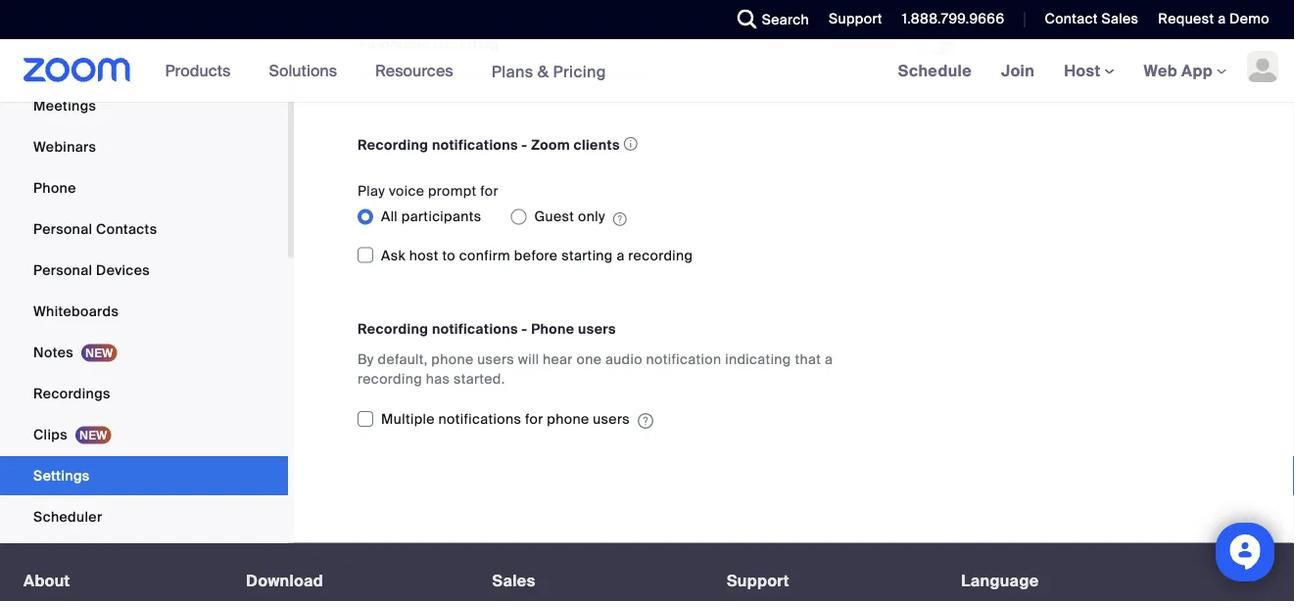Task type: vqa. For each thing, say whether or not it's contained in the screenshot.
"Get"
no



Task type: describe. For each thing, give the bounding box(es) containing it.
default,
[[378, 350, 428, 368]]

recordings
[[33, 385, 110, 403]]

ask
[[381, 246, 406, 265]]

automatic recording
[[358, 35, 499, 53]]

participants
[[402, 208, 482, 226]]

to
[[442, 246, 456, 265]]

solutions button
[[269, 39, 346, 102]]

0 horizontal spatial sales
[[493, 571, 536, 591]]

1 horizontal spatial phone
[[547, 411, 589, 429]]

1 vertical spatial a
[[617, 246, 625, 265]]

play voice prompt for
[[358, 182, 499, 200]]

phone inside phone link
[[33, 179, 76, 197]]

download link
[[246, 571, 323, 591]]

clients
[[574, 136, 620, 154]]

starting
[[562, 246, 613, 265]]

recording for recording notifications - phone users
[[358, 320, 429, 338]]

webinars link
[[0, 128, 288, 167]]

personal devices link
[[0, 251, 288, 290]]

one
[[577, 350, 602, 368]]

will
[[518, 350, 539, 368]]

phone inside by default, phone users will hear one audio notification indicating that a recording has started.
[[432, 350, 474, 368]]

whiteboards
[[33, 303, 119, 321]]

play
[[358, 182, 385, 200]]

recording notifications - zoom clients
[[358, 136, 620, 154]]

only
[[578, 208, 606, 226]]

profile picture image
[[1248, 51, 1279, 82]]

multiple notifications for phone users
[[381, 411, 630, 429]]

confirm
[[459, 246, 511, 265]]

contacts
[[96, 220, 157, 239]]

profile
[[33, 56, 77, 74]]

info outline image
[[624, 131, 638, 157]]

schedule
[[898, 60, 972, 81]]

scheduler link
[[0, 498, 288, 537]]

learn more about guest only image
[[613, 210, 627, 228]]

zoom
[[531, 136, 570, 154]]

by default, phone users will hear one audio notification indicating that a recording has started.
[[358, 350, 833, 388]]

record meetings automatically as they start
[[358, 65, 652, 83]]

settings link
[[0, 457, 288, 496]]

prompt
[[428, 182, 477, 200]]

download
[[246, 571, 323, 591]]

reports link
[[0, 539, 288, 579]]

profile link
[[0, 45, 288, 85]]

that
[[795, 350, 821, 368]]

voice
[[389, 182, 425, 200]]

reports
[[33, 550, 87, 568]]

multiple
[[381, 411, 435, 429]]

notifications for zoom
[[432, 136, 518, 154]]

contact sales
[[1045, 10, 1139, 28]]

join
[[1002, 60, 1035, 81]]

pricing
[[553, 61, 607, 82]]

request a demo
[[1159, 10, 1270, 28]]

schedule link
[[884, 39, 987, 102]]

search button
[[723, 0, 814, 39]]

personal contacts link
[[0, 210, 288, 249]]

settings
[[33, 467, 90, 485]]

product information navigation
[[151, 39, 621, 103]]

1 horizontal spatial sales
[[1102, 10, 1139, 28]]

by
[[358, 350, 374, 368]]

demo
[[1230, 10, 1270, 28]]

resources
[[375, 60, 453, 81]]

ask host to confirm before starting a recording
[[381, 246, 693, 265]]

app
[[1182, 60, 1213, 81]]

meetings
[[410, 65, 473, 83]]

personal devices
[[33, 262, 150, 280]]

- for zoom
[[522, 136, 528, 154]]

recording notifications - phone users
[[358, 320, 616, 338]]

notes link
[[0, 334, 288, 373]]

web app button
[[1144, 60, 1227, 81]]

scheduler
[[33, 509, 102, 527]]

meetings
[[33, 97, 96, 115]]

0 vertical spatial a
[[1218, 10, 1226, 28]]

phone link
[[0, 169, 288, 208]]

play voice prompt for option group
[[358, 201, 917, 233]]



Task type: locate. For each thing, give the bounding box(es) containing it.
for down "will"
[[525, 411, 544, 429]]

personal for personal contacts
[[33, 220, 92, 239]]

about
[[24, 571, 70, 591]]

for right prompt
[[480, 182, 499, 200]]

personal contacts
[[33, 220, 157, 239]]

1.888.799.9666
[[902, 10, 1005, 28]]

users
[[578, 320, 616, 338], [477, 350, 515, 368], [593, 411, 630, 429]]

for
[[480, 182, 499, 200], [525, 411, 544, 429]]

2 recording from the top
[[358, 320, 429, 338]]

banner
[[0, 39, 1295, 103]]

1 vertical spatial personal
[[33, 262, 92, 280]]

all participants
[[381, 208, 482, 226]]

request a demo link
[[1144, 0, 1295, 39], [1159, 10, 1270, 28]]

they
[[589, 65, 617, 83]]

2 vertical spatial recording
[[358, 370, 422, 388]]

1.888.799.9666 button
[[888, 0, 1010, 39], [902, 10, 1005, 28]]

0 horizontal spatial support
[[727, 571, 790, 591]]

notifications inside application
[[432, 136, 518, 154]]

banner containing products
[[0, 39, 1295, 103]]

0 vertical spatial notifications
[[432, 136, 518, 154]]

notification
[[646, 350, 722, 368]]

personal inside "link"
[[33, 262, 92, 280]]

recording down play voice prompt for option group
[[629, 246, 693, 265]]

- inside application
[[522, 136, 528, 154]]

host
[[1064, 60, 1105, 81]]

notifications down started.
[[439, 411, 522, 429]]

0 vertical spatial support
[[829, 10, 883, 28]]

about link
[[24, 571, 70, 591]]

start
[[621, 65, 652, 83]]

2 - from the top
[[522, 320, 528, 338]]

notifications
[[432, 136, 518, 154], [432, 320, 518, 338], [439, 411, 522, 429]]

2 vertical spatial users
[[593, 411, 630, 429]]

users inside by default, phone users will hear one audio notification indicating that a recording has started.
[[477, 350, 515, 368]]

notifications up prompt
[[432, 136, 518, 154]]

0 vertical spatial -
[[522, 136, 528, 154]]

phone up hear
[[531, 320, 575, 338]]

0 vertical spatial phone
[[432, 350, 474, 368]]

0 vertical spatial recording
[[432, 35, 499, 53]]

plans & pricing link
[[492, 61, 607, 82], [492, 61, 607, 82]]

automatic
[[358, 35, 429, 53]]

users for phone
[[578, 320, 616, 338]]

join link
[[987, 39, 1050, 102]]

1 - from the top
[[522, 136, 528, 154]]

0 vertical spatial for
[[480, 182, 499, 200]]

guest only
[[535, 208, 606, 226]]

request
[[1159, 10, 1215, 28]]

1 vertical spatial users
[[477, 350, 515, 368]]

0 horizontal spatial phone
[[432, 350, 474, 368]]

0 vertical spatial personal
[[33, 220, 92, 239]]

users for phone
[[593, 411, 630, 429]]

2 horizontal spatial a
[[1218, 10, 1226, 28]]

1 horizontal spatial recording
[[432, 35, 499, 53]]

users left learn more about multiple notifications for phone users icon
[[593, 411, 630, 429]]

audio
[[606, 350, 643, 368]]

search
[[762, 10, 810, 28]]

language
[[962, 571, 1039, 591]]

recording
[[432, 35, 499, 53], [629, 246, 693, 265], [358, 370, 422, 388]]

a left demo on the right of the page
[[1218, 10, 1226, 28]]

1 vertical spatial phone
[[547, 411, 589, 429]]

side navigation navigation
[[0, 0, 294, 581]]

recording up voice
[[358, 136, 429, 154]]

- for phone
[[522, 320, 528, 338]]

0 horizontal spatial recording
[[358, 370, 422, 388]]

1 horizontal spatial phone
[[531, 320, 575, 338]]

notifications for phone
[[432, 320, 518, 338]]

2 vertical spatial a
[[825, 350, 833, 368]]

products button
[[165, 39, 240, 102]]

1 horizontal spatial support
[[829, 10, 883, 28]]

started.
[[454, 370, 505, 388]]

1 vertical spatial for
[[525, 411, 544, 429]]

webinars
[[33, 138, 96, 156]]

resources button
[[375, 39, 462, 102]]

users up started.
[[477, 350, 515, 368]]

0 vertical spatial users
[[578, 320, 616, 338]]

notes
[[33, 344, 73, 362]]

record
[[358, 65, 406, 83]]

products
[[165, 60, 231, 81]]

1 horizontal spatial a
[[825, 350, 833, 368]]

2 vertical spatial notifications
[[439, 411, 522, 429]]

web app
[[1144, 60, 1213, 81]]

personal menu menu
[[0, 4, 288, 581]]

hear
[[543, 350, 573, 368]]

phone down webinars at the top left
[[33, 179, 76, 197]]

0 vertical spatial recording
[[358, 136, 429, 154]]

1 vertical spatial recording
[[629, 246, 693, 265]]

support link
[[814, 0, 888, 39], [829, 10, 883, 28], [727, 571, 790, 591]]

a inside by default, phone users will hear one audio notification indicating that a recording has started.
[[825, 350, 833, 368]]

a right starting
[[617, 246, 625, 265]]

recording up default, on the bottom of the page
[[358, 320, 429, 338]]

recording notifications - zoom clients application
[[358, 131, 900, 158]]

personal
[[33, 220, 92, 239], [33, 262, 92, 280]]

host button
[[1064, 60, 1115, 81]]

recording
[[358, 136, 429, 154], [358, 320, 429, 338]]

1 vertical spatial -
[[522, 320, 528, 338]]

clips
[[33, 426, 68, 444]]

learn more about multiple notifications for phone users image
[[638, 412, 654, 430]]

whiteboards link
[[0, 292, 288, 332]]

a right that
[[825, 350, 833, 368]]

1 recording from the top
[[358, 136, 429, 154]]

- left zoom
[[522, 136, 528, 154]]

- up "will"
[[522, 320, 528, 338]]

recording inside by default, phone users will hear one audio notification indicating that a recording has started.
[[358, 370, 422, 388]]

1 vertical spatial support
[[727, 571, 790, 591]]

sales
[[1102, 10, 1139, 28], [493, 571, 536, 591]]

recordings link
[[0, 375, 288, 414]]

0 horizontal spatial a
[[617, 246, 625, 265]]

meetings navigation
[[884, 39, 1295, 103]]

personal up personal devices
[[33, 220, 92, 239]]

2 horizontal spatial recording
[[629, 246, 693, 265]]

phone
[[33, 179, 76, 197], [531, 320, 575, 338]]

1 vertical spatial phone
[[531, 320, 575, 338]]

recording inside application
[[358, 136, 429, 154]]

phone
[[432, 350, 474, 368], [547, 411, 589, 429]]

guest
[[535, 208, 575, 226]]

clips link
[[0, 416, 288, 455]]

plans & pricing
[[492, 61, 607, 82]]

1 vertical spatial sales
[[493, 571, 536, 591]]

indicating
[[725, 350, 791, 368]]

phone down by default, phone users will hear one audio notification indicating that a recording has started.
[[547, 411, 589, 429]]

recording up meetings at the left top of the page
[[432, 35, 499, 53]]

personal up whiteboards on the bottom of page
[[33, 262, 92, 280]]

automatically
[[476, 65, 566, 83]]

1 vertical spatial notifications
[[432, 320, 518, 338]]

0 vertical spatial sales
[[1102, 10, 1139, 28]]

1 personal from the top
[[33, 220, 92, 239]]

&
[[538, 61, 549, 82]]

has
[[426, 370, 450, 388]]

phone up has
[[432, 350, 474, 368]]

notifications up started.
[[432, 320, 518, 338]]

notifications for phone
[[439, 411, 522, 429]]

recording down default, on the bottom of the page
[[358, 370, 422, 388]]

0 horizontal spatial for
[[480, 182, 499, 200]]

1 horizontal spatial for
[[525, 411, 544, 429]]

personal for personal devices
[[33, 262, 92, 280]]

0 vertical spatial phone
[[33, 179, 76, 197]]

1 vertical spatial recording
[[358, 320, 429, 338]]

sales link
[[493, 571, 536, 591]]

zoom logo image
[[24, 58, 131, 82]]

host
[[409, 246, 439, 265]]

as
[[569, 65, 585, 83]]

contact
[[1045, 10, 1098, 28]]

0 horizontal spatial phone
[[33, 179, 76, 197]]

all
[[381, 208, 398, 226]]

before
[[514, 246, 558, 265]]

meetings link
[[0, 87, 288, 126]]

contact sales link
[[1030, 0, 1144, 39], [1045, 10, 1139, 28]]

a
[[1218, 10, 1226, 28], [617, 246, 625, 265], [825, 350, 833, 368]]

web
[[1144, 60, 1178, 81]]

devices
[[96, 262, 150, 280]]

users up one
[[578, 320, 616, 338]]

2 personal from the top
[[33, 262, 92, 280]]

plans
[[492, 61, 534, 82]]

recording for recording notifications - zoom clients
[[358, 136, 429, 154]]

support
[[829, 10, 883, 28], [727, 571, 790, 591]]



